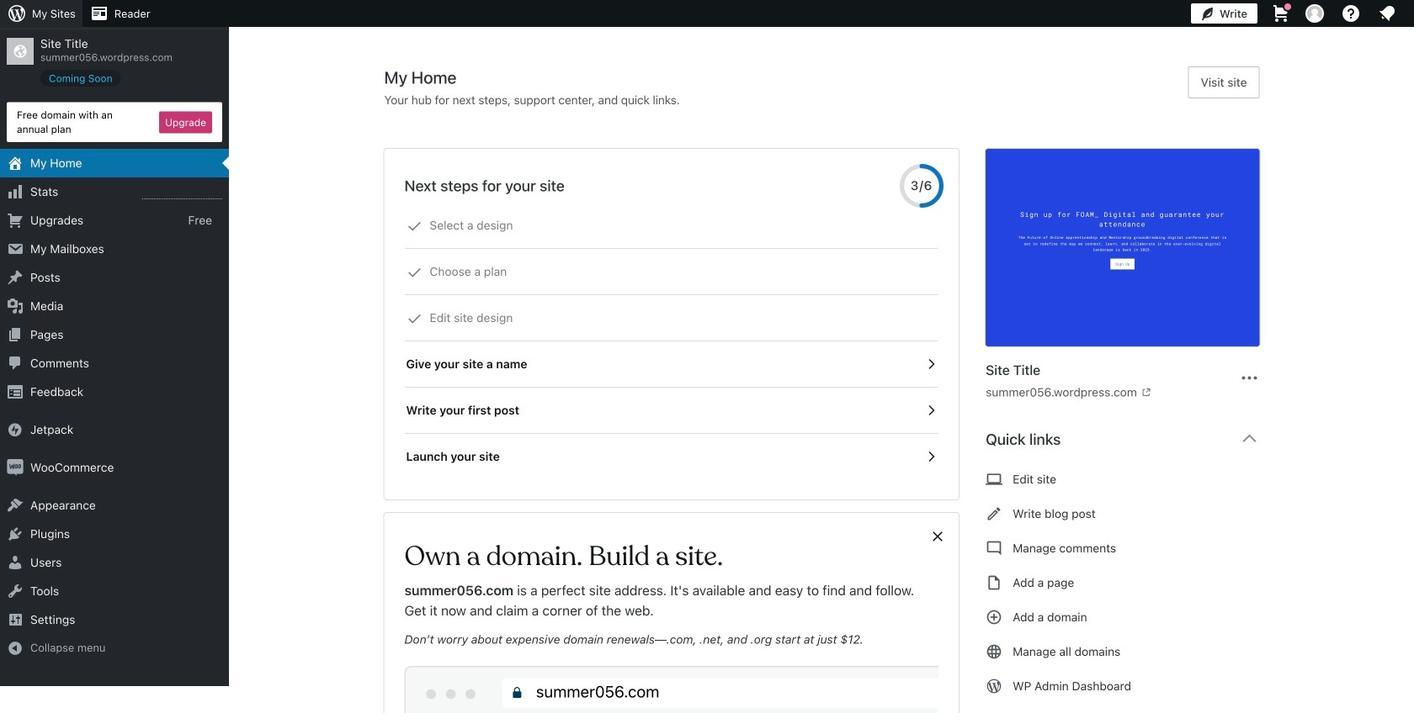 Task type: locate. For each thing, give the bounding box(es) containing it.
edit image
[[986, 504, 1003, 524]]

main content
[[384, 67, 1273, 714]]

2 vertical spatial task enabled image
[[924, 450, 939, 465]]

task complete image
[[407, 311, 422, 327]]

list item
[[1407, 86, 1414, 165], [1407, 165, 1414, 244], [1407, 244, 1414, 306]]

more options for site site title image
[[1240, 368, 1260, 389]]

0 vertical spatial task complete image
[[407, 219, 422, 234]]

progress bar
[[900, 164, 944, 208]]

my shopping cart image
[[1271, 3, 1291, 24]]

dismiss domain name promotion image
[[930, 527, 946, 547]]

1 task complete image from the top
[[407, 219, 422, 234]]

0 vertical spatial img image
[[7, 422, 24, 439]]

task complete image
[[407, 219, 422, 234], [407, 265, 422, 280]]

1 vertical spatial task complete image
[[407, 265, 422, 280]]

2 task complete image from the top
[[407, 265, 422, 280]]

1 vertical spatial task enabled image
[[924, 403, 939, 418]]

0 vertical spatial task enabled image
[[924, 357, 939, 372]]

task enabled image
[[924, 357, 939, 372], [924, 403, 939, 418], [924, 450, 939, 465]]

1 vertical spatial img image
[[7, 460, 24, 477]]

img image
[[7, 422, 24, 439], [7, 460, 24, 477]]



Task type: vqa. For each thing, say whether or not it's contained in the screenshot.
the bottom TASK COMPLETE icon
yes



Task type: describe. For each thing, give the bounding box(es) containing it.
manage your notifications image
[[1377, 3, 1397, 24]]

2 img image from the top
[[7, 460, 24, 477]]

3 task enabled image from the top
[[924, 450, 939, 465]]

3 list item from the top
[[1407, 244, 1414, 306]]

2 list item from the top
[[1407, 165, 1414, 244]]

1 img image from the top
[[7, 422, 24, 439]]

mode_comment image
[[986, 539, 1003, 559]]

2 task enabled image from the top
[[924, 403, 939, 418]]

insert_drive_file image
[[986, 573, 1003, 594]]

1 list item from the top
[[1407, 86, 1414, 165]]

1 task enabled image from the top
[[924, 357, 939, 372]]

highest hourly views 0 image
[[142, 189, 222, 200]]

laptop image
[[986, 470, 1003, 490]]

help image
[[1341, 3, 1361, 24]]

my profile image
[[1306, 4, 1324, 23]]

launchpad checklist element
[[405, 203, 939, 480]]



